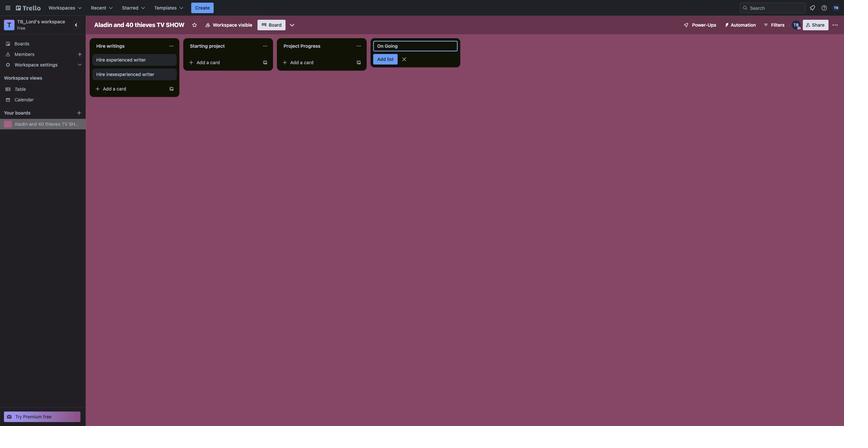 Task type: locate. For each thing, give the bounding box(es) containing it.
workspace inside button
[[213, 22, 237, 28]]

add a card button
[[186, 57, 260, 68], [280, 57, 353, 68], [92, 84, 166, 94]]

0 horizontal spatial thieves
[[45, 121, 60, 127]]

0 vertical spatial 40
[[126, 21, 133, 28]]

create from template… image for project progress
[[356, 60, 361, 65]]

create from template… image
[[356, 60, 361, 65], [169, 86, 174, 92]]

1 horizontal spatial tv
[[157, 21, 165, 28]]

add down inexexperienced
[[103, 86, 112, 92]]

1 vertical spatial aladin
[[15, 121, 28, 127]]

recent
[[91, 5, 106, 11]]

t
[[7, 21, 11, 29]]

1 horizontal spatial show
[[166, 21, 184, 28]]

card
[[210, 60, 220, 65], [304, 60, 314, 65], [117, 86, 126, 92]]

card down progress
[[304, 60, 314, 65]]

1 horizontal spatial create from template… image
[[356, 60, 361, 65]]

table
[[15, 86, 26, 92]]

1 horizontal spatial aladin and 40 thieves tv show
[[94, 21, 184, 28]]

0 horizontal spatial create from template… image
[[169, 86, 174, 92]]

40
[[126, 21, 133, 28], [38, 121, 44, 127]]

project
[[284, 43, 299, 49]]

hire for hire writings
[[96, 43, 105, 49]]

workspace down members
[[15, 62, 39, 68]]

writer
[[134, 57, 146, 63], [142, 72, 154, 77]]

hire experienced writer link
[[96, 57, 173, 63]]

show down add board image
[[69, 121, 83, 127]]

aladin and 40 thieves tv show inside board name text field
[[94, 21, 184, 28]]

0 horizontal spatial aladin
[[15, 121, 28, 127]]

card down inexexperienced
[[117, 86, 126, 92]]

1 vertical spatial writer
[[142, 72, 154, 77]]

1 horizontal spatial and
[[114, 21, 124, 28]]

1 horizontal spatial a
[[206, 60, 209, 65]]

a down inexexperienced
[[113, 86, 115, 92]]

aladin inside board name text field
[[94, 21, 112, 28]]

and inside board name text field
[[114, 21, 124, 28]]

aladin
[[94, 21, 112, 28], [15, 121, 28, 127]]

1 vertical spatial thieves
[[45, 121, 60, 127]]

add a card down 'starting project'
[[197, 60, 220, 65]]

hire left writings
[[96, 43, 105, 49]]

0 horizontal spatial card
[[117, 86, 126, 92]]

2 vertical spatial hire
[[96, 72, 105, 77]]

and down your boards with 1 items element
[[29, 121, 37, 127]]

2 horizontal spatial a
[[300, 60, 303, 65]]

thieves inside board name text field
[[135, 21, 155, 28]]

1 horizontal spatial 40
[[126, 21, 133, 28]]

thieves down starred dropdown button
[[135, 21, 155, 28]]

1 vertical spatial aladin and 40 thieves tv show
[[15, 121, 83, 127]]

tv down calendar link at left
[[62, 121, 68, 127]]

aladin and 40 thieves tv show
[[94, 21, 184, 28], [15, 121, 83, 127]]

a down 'starting project'
[[206, 60, 209, 65]]

0 vertical spatial tv
[[157, 21, 165, 28]]

writer down hire experienced writer link
[[142, 72, 154, 77]]

Board name text field
[[91, 20, 188, 30]]

Project Progress text field
[[280, 41, 352, 51]]

0 horizontal spatial add a card button
[[92, 84, 166, 94]]

workspaces
[[48, 5, 75, 11]]

aladin and 40 thieves tv show down starred dropdown button
[[94, 21, 184, 28]]

add inside add list button
[[377, 56, 386, 62]]

2 vertical spatial workspace
[[4, 75, 29, 81]]

1 horizontal spatial aladin
[[94, 21, 112, 28]]

Starting project text field
[[186, 41, 259, 51]]

add a card down project progress on the top of page
[[290, 60, 314, 65]]

hire
[[96, 43, 105, 49], [96, 57, 105, 63], [96, 72, 105, 77]]

1 horizontal spatial add a card
[[197, 60, 220, 65]]

add a card button for project
[[186, 57, 260, 68]]

show
[[166, 21, 184, 28], [69, 121, 83, 127]]

try premium free
[[15, 414, 52, 420]]

tb_lord (tylerblack44) image
[[792, 20, 801, 30]]

add down the project
[[290, 60, 299, 65]]

0 vertical spatial writer
[[134, 57, 146, 63]]

writer up hire inexexperienced writer link
[[134, 57, 146, 63]]

show menu image
[[832, 22, 839, 28]]

Enter list title… text field
[[373, 41, 458, 51]]

hire writings
[[96, 43, 125, 49]]

workspace left visible in the top left of the page
[[213, 22, 237, 28]]

hire down "hire writings" at left top
[[96, 57, 105, 63]]

boards
[[15, 41, 29, 46]]

1 vertical spatial and
[[29, 121, 37, 127]]

aladin down the boards
[[15, 121, 28, 127]]

writer inside hire inexexperienced writer link
[[142, 72, 154, 77]]

your boards with 1 items element
[[4, 109, 67, 117]]

tb_lord's workspace link
[[17, 19, 65, 24]]

visible
[[238, 22, 252, 28]]

tb_lord's
[[17, 19, 40, 24]]

card for project
[[210, 60, 220, 65]]

add a card button down starting project text field
[[186, 57, 260, 68]]

card down project
[[210, 60, 220, 65]]

starred button
[[118, 3, 149, 13]]

and
[[114, 21, 124, 28], [29, 121, 37, 127]]

40 down your boards with 1 items element
[[38, 121, 44, 127]]

calendar link
[[15, 97, 82, 103]]

a
[[206, 60, 209, 65], [300, 60, 303, 65], [113, 86, 115, 92]]

1 horizontal spatial add a card button
[[186, 57, 260, 68]]

0 vertical spatial show
[[166, 21, 184, 28]]

add a card
[[197, 60, 220, 65], [290, 60, 314, 65], [103, 86, 126, 92]]

try premium free button
[[4, 412, 80, 423]]

add a card button for writings
[[92, 84, 166, 94]]

3 hire from the top
[[96, 72, 105, 77]]

hire for hire inexexperienced writer
[[96, 72, 105, 77]]

hire inexexperienced writer link
[[96, 71, 173, 78]]

workspaces button
[[45, 3, 86, 13]]

free
[[17, 26, 25, 31]]

1 hire from the top
[[96, 43, 105, 49]]

share button
[[803, 20, 829, 30]]

0 horizontal spatial a
[[113, 86, 115, 92]]

1 vertical spatial 40
[[38, 121, 44, 127]]

2 horizontal spatial add a card
[[290, 60, 314, 65]]

customize views image
[[289, 22, 296, 28]]

tyler black (tylerblack44) image
[[832, 4, 840, 12]]

writer inside hire experienced writer link
[[134, 57, 146, 63]]

2 horizontal spatial card
[[304, 60, 314, 65]]

workspace up the table
[[4, 75, 29, 81]]

add a card down inexexperienced
[[103, 86, 126, 92]]

0 vertical spatial hire
[[96, 43, 105, 49]]

1 horizontal spatial card
[[210, 60, 220, 65]]

1 horizontal spatial thieves
[[135, 21, 155, 28]]

sm image
[[722, 20, 731, 29]]

Hire writings text field
[[92, 41, 165, 51]]

add a card button down project progress text box
[[280, 57, 353, 68]]

writings
[[107, 43, 125, 49]]

2 hire from the top
[[96, 57, 105, 63]]

primary element
[[0, 0, 844, 16]]

1 vertical spatial show
[[69, 121, 83, 127]]

tv down templates
[[157, 21, 165, 28]]

show down templates popup button
[[166, 21, 184, 28]]

power-ups button
[[679, 20, 720, 30]]

0 horizontal spatial and
[[29, 121, 37, 127]]

tb_lord's workspace free
[[17, 19, 65, 31]]

0 horizontal spatial add a card
[[103, 86, 126, 92]]

workspace settings
[[15, 62, 58, 68]]

power-ups
[[692, 22, 716, 28]]

add left list
[[377, 56, 386, 62]]

hire experienced writer
[[96, 57, 146, 63]]

and down starred
[[114, 21, 124, 28]]

share
[[812, 22, 825, 28]]

hire inside text box
[[96, 43, 105, 49]]

thieves down your boards with 1 items element
[[45, 121, 60, 127]]

add a card button down hire inexexperienced writer
[[92, 84, 166, 94]]

boards link
[[0, 39, 86, 49]]

0 vertical spatial thieves
[[135, 21, 155, 28]]

aladin down the recent popup button
[[94, 21, 112, 28]]

boards
[[15, 110, 31, 116]]

40 down starred
[[126, 21, 133, 28]]

hire left inexexperienced
[[96, 72, 105, 77]]

project
[[209, 43, 225, 49]]

settings
[[40, 62, 58, 68]]

and inside 'aladin and 40 thieves tv show' link
[[29, 121, 37, 127]]

workspace inside dropdown button
[[15, 62, 39, 68]]

a down project progress on the top of page
[[300, 60, 303, 65]]

aladin and 40 thieves tv show down your boards with 1 items element
[[15, 121, 83, 127]]

writer for hire experienced writer
[[134, 57, 146, 63]]

1 vertical spatial hire
[[96, 57, 105, 63]]

add a card for writings
[[103, 86, 126, 92]]

thieves
[[135, 21, 155, 28], [45, 121, 60, 127]]

a for writings
[[113, 86, 115, 92]]

project progress
[[284, 43, 320, 49]]

1 vertical spatial workspace
[[15, 62, 39, 68]]

2 horizontal spatial add a card button
[[280, 57, 353, 68]]

add down starting at the left
[[197, 60, 205, 65]]

0 vertical spatial workspace
[[213, 22, 237, 28]]

0 vertical spatial aladin and 40 thieves tv show
[[94, 21, 184, 28]]

0 vertical spatial and
[[114, 21, 124, 28]]

add
[[377, 56, 386, 62], [197, 60, 205, 65], [290, 60, 299, 65], [103, 86, 112, 92]]

workspace
[[213, 22, 237, 28], [15, 62, 39, 68], [4, 75, 29, 81]]

create
[[195, 5, 210, 11]]

0 vertical spatial create from template… image
[[356, 60, 361, 65]]

0 vertical spatial aladin
[[94, 21, 112, 28]]

tv
[[157, 21, 165, 28], [62, 121, 68, 127]]

create button
[[191, 3, 214, 13]]

filters button
[[761, 20, 787, 30]]

your boards
[[4, 110, 31, 116]]

workspace visible button
[[201, 20, 256, 30]]

1 vertical spatial create from template… image
[[169, 86, 174, 92]]

thieves inside 'aladin and 40 thieves tv show' link
[[45, 121, 60, 127]]

power-
[[692, 22, 708, 28]]

Search field
[[748, 3, 806, 13]]

cancel list editing image
[[401, 56, 407, 63]]

table link
[[15, 86, 82, 93]]

inexexperienced
[[106, 72, 141, 77]]

0 horizontal spatial tv
[[62, 121, 68, 127]]



Task type: describe. For each thing, give the bounding box(es) containing it.
a for progress
[[300, 60, 303, 65]]

list
[[387, 56, 394, 62]]

t link
[[4, 20, 15, 30]]

workspace views
[[4, 75, 42, 81]]

templates
[[154, 5, 177, 11]]

your
[[4, 110, 14, 116]]

workspace
[[41, 19, 65, 24]]

search image
[[743, 5, 748, 11]]

create from template… image for hire writings
[[169, 86, 174, 92]]

40 inside board name text field
[[126, 21, 133, 28]]

a for project
[[206, 60, 209, 65]]

starting
[[190, 43, 208, 49]]

starred
[[122, 5, 138, 11]]

workspace visible
[[213, 22, 252, 28]]

add for project progress
[[290, 60, 299, 65]]

1 vertical spatial tv
[[62, 121, 68, 127]]

filters
[[771, 22, 785, 28]]

workspace settings button
[[0, 60, 86, 70]]

hire inexexperienced writer
[[96, 72, 154, 77]]

members
[[15, 51, 34, 57]]

experienced
[[106, 57, 132, 63]]

add a card button for progress
[[280, 57, 353, 68]]

recent button
[[87, 3, 117, 13]]

add for hire writings
[[103, 86, 112, 92]]

0 horizontal spatial show
[[69, 121, 83, 127]]

board link
[[258, 20, 286, 30]]

0 horizontal spatial 40
[[38, 121, 44, 127]]

automation
[[731, 22, 756, 28]]

views
[[30, 75, 42, 81]]

try
[[15, 414, 22, 420]]

premium
[[23, 414, 42, 420]]

writer for hire inexexperienced writer
[[142, 72, 154, 77]]

workspace for workspace settings
[[15, 62, 39, 68]]

members link
[[0, 49, 86, 60]]

add a card for project
[[197, 60, 220, 65]]

hire for hire experienced writer
[[96, 57, 105, 63]]

0 notifications image
[[809, 4, 816, 12]]

free
[[43, 414, 52, 420]]

card for progress
[[304, 60, 314, 65]]

board
[[269, 22, 282, 28]]

starting project
[[190, 43, 225, 49]]

star or unstar board image
[[192, 22, 197, 28]]

workspace navigation collapse icon image
[[72, 20, 81, 30]]

progress
[[301, 43, 320, 49]]

show inside board name text field
[[166, 21, 184, 28]]

aladin and 40 thieves tv show link
[[15, 121, 83, 128]]

this member is an admin of this board. image
[[798, 27, 800, 30]]

add list button
[[373, 54, 398, 65]]

add for starting project
[[197, 60, 205, 65]]

open information menu image
[[821, 5, 828, 11]]

add board image
[[76, 110, 82, 116]]

add list
[[377, 56, 394, 62]]

tv inside board name text field
[[157, 21, 165, 28]]

ups
[[708, 22, 716, 28]]

workspace for workspace views
[[4, 75, 29, 81]]

automation button
[[722, 20, 760, 30]]

workspace for workspace visible
[[213, 22, 237, 28]]

card for writings
[[117, 86, 126, 92]]

add a card for progress
[[290, 60, 314, 65]]

templates button
[[150, 3, 187, 13]]

back to home image
[[16, 3, 41, 13]]

calendar
[[15, 97, 34, 103]]

0 horizontal spatial aladin and 40 thieves tv show
[[15, 121, 83, 127]]

create from template… image
[[262, 60, 268, 65]]



Task type: vqa. For each thing, say whether or not it's contained in the screenshot.
the bottom on-
no



